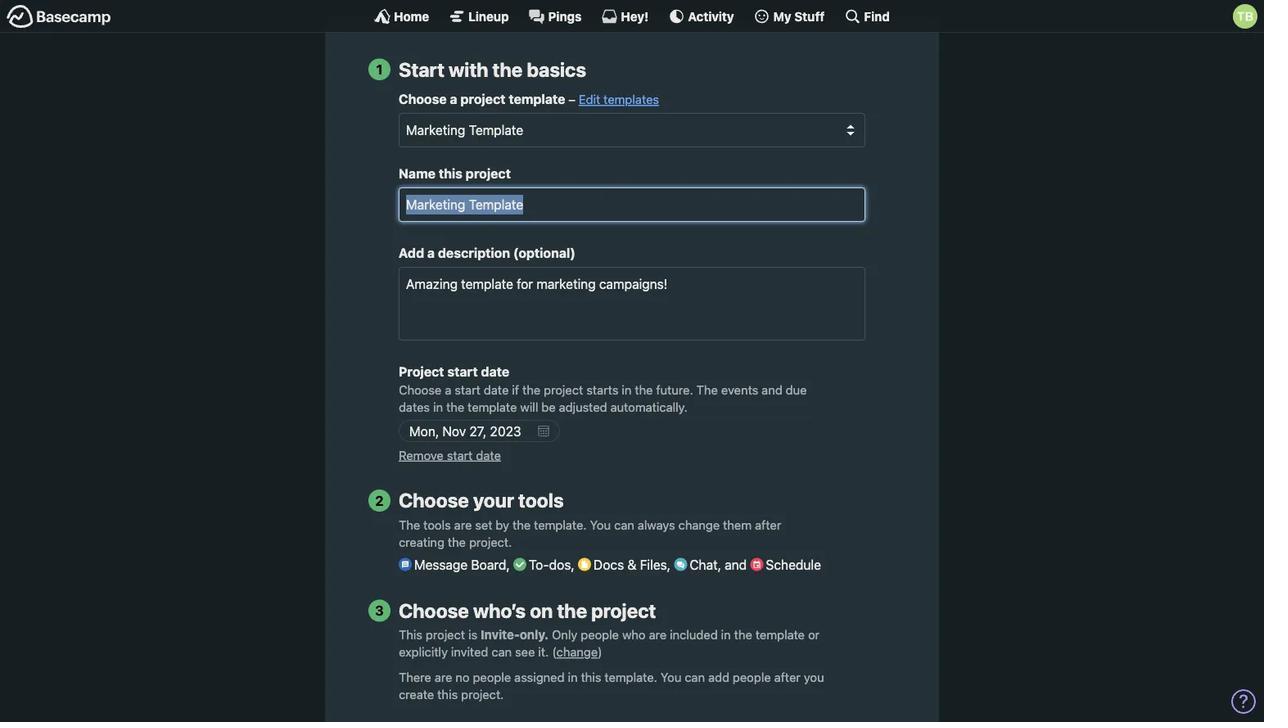Task type: locate. For each thing, give the bounding box(es) containing it.
the
[[492, 58, 523, 81], [522, 383, 540, 397], [635, 383, 653, 397], [446, 400, 464, 414], [513, 517, 531, 532], [448, 535, 466, 549], [557, 599, 587, 622], [734, 628, 752, 642]]

this down no
[[437, 687, 458, 701]]

the right if on the bottom of the page
[[522, 383, 540, 397]]

tools
[[518, 489, 564, 512], [423, 517, 451, 532]]

project up who on the bottom of page
[[591, 599, 656, 622]]

, left chat
[[667, 557, 671, 572]]

1 horizontal spatial template.
[[605, 670, 657, 684]]

pings button
[[529, 8, 582, 25]]

can left always
[[614, 517, 634, 532]]

this
[[439, 166, 463, 181], [581, 670, 601, 684], [437, 687, 458, 701]]

the inside only people who are included in the template or explicitly invited can see it. (
[[734, 628, 752, 642]]

0 horizontal spatial the
[[399, 517, 420, 532]]

after for people
[[774, 670, 801, 684]]

remove start date link
[[399, 448, 501, 462]]

1 vertical spatial are
[[649, 628, 667, 642]]

0 vertical spatial you
[[590, 517, 611, 532]]

, right files
[[718, 557, 721, 572]]

after right them
[[755, 517, 781, 532]]

1 horizontal spatial are
[[454, 517, 472, 532]]

name this project
[[399, 166, 511, 181]]

Name this project text field
[[399, 188, 865, 222]]

chat , and
[[690, 557, 750, 572]]

are
[[454, 517, 472, 532], [649, 628, 667, 642], [435, 670, 452, 684]]

can left add
[[685, 670, 705, 684]]

there are no people assigned in this template. you can add people after you create this project.
[[399, 670, 824, 701]]

1 horizontal spatial you
[[661, 670, 681, 684]]

a right add
[[427, 245, 435, 261]]

this
[[399, 628, 422, 642]]

project. down set
[[469, 535, 512, 549]]

templates
[[604, 92, 659, 107]]

Choose date… field
[[399, 420, 560, 442]]

tim burton image
[[1233, 4, 1257, 29]]

it.
[[538, 645, 549, 659]]

project down start with the basics
[[460, 91, 506, 107]]

0 vertical spatial template.
[[534, 517, 587, 532]]

2 horizontal spatial are
[[649, 628, 667, 642]]

choose up dates
[[399, 383, 442, 397]]

name
[[399, 166, 436, 181]]

set
[[475, 517, 492, 532]]

0 vertical spatial can
[[614, 517, 634, 532]]

only
[[552, 628, 577, 642]]

and
[[762, 383, 782, 397], [725, 557, 747, 572]]

template
[[509, 91, 565, 107], [468, 400, 517, 414], [755, 628, 805, 642]]

project right name
[[466, 166, 511, 181]]

and right chat
[[725, 557, 747, 572]]

the right future.
[[696, 383, 718, 397]]

dates
[[399, 400, 430, 414]]

start
[[447, 364, 478, 380], [455, 383, 481, 397], [447, 448, 473, 462]]

2 vertical spatial this
[[437, 687, 458, 701]]

lineup link
[[449, 8, 509, 25]]

0 vertical spatial template
[[509, 91, 565, 107]]

0 vertical spatial after
[[755, 517, 781, 532]]

date down choose date… field
[[476, 448, 501, 462]]

in
[[622, 383, 631, 397], [433, 400, 443, 414], [721, 628, 731, 642], [568, 670, 578, 684]]

2 vertical spatial can
[[685, 670, 705, 684]]

1 vertical spatial project.
[[461, 687, 504, 701]]

message board ,
[[414, 557, 513, 572]]

4 , from the left
[[718, 557, 721, 572]]

are right who on the bottom of page
[[649, 628, 667, 642]]

people right no
[[473, 670, 511, 684]]

1 vertical spatial can
[[492, 645, 512, 659]]

you left add
[[661, 670, 681, 684]]

date
[[481, 364, 509, 380], [484, 383, 509, 397], [476, 448, 501, 462]]

template inside only people who are included in the template or explicitly invited can see it. (
[[755, 628, 805, 642]]

are left no
[[435, 670, 452, 684]]

is
[[468, 628, 477, 642]]

0 vertical spatial tools
[[518, 489, 564, 512]]

1 vertical spatial template
[[468, 400, 517, 414]]

date up choose date… field
[[481, 364, 509, 380]]

in right included at the bottom right of the page
[[721, 628, 731, 642]]

and left due
[[762, 383, 782, 397]]

after inside the tools are set by the template. you can always change them after creating the project.
[[755, 517, 781, 532]]

project
[[460, 91, 506, 107], [466, 166, 511, 181], [544, 383, 583, 397], [591, 599, 656, 622], [426, 628, 465, 642]]

2 vertical spatial a
[[445, 383, 451, 397]]

, left "to-"
[[506, 557, 510, 572]]

a up choose date… field
[[445, 383, 451, 397]]

project. down no
[[461, 687, 504, 701]]

people up )
[[581, 628, 619, 642]]

0 horizontal spatial tools
[[423, 517, 451, 532]]

template. inside the tools are set by the template. you can always change them after creating the project.
[[534, 517, 587, 532]]

my stuff
[[773, 9, 825, 23]]

template. up dos
[[534, 517, 587, 532]]

2 choose from the top
[[399, 383, 442, 397]]

0 horizontal spatial are
[[435, 670, 452, 684]]

&
[[627, 557, 636, 572]]

1 vertical spatial tools
[[423, 517, 451, 532]]

lineup
[[468, 9, 509, 23]]

home link
[[374, 8, 429, 25]]

0 vertical spatial a
[[450, 91, 457, 107]]

1 horizontal spatial change
[[678, 517, 720, 532]]

1 vertical spatial a
[[427, 245, 435, 261]]

this down )
[[581, 670, 601, 684]]

a for add
[[427, 245, 435, 261]]

1 horizontal spatial people
[[581, 628, 619, 642]]

a
[[450, 91, 457, 107], [427, 245, 435, 261], [445, 383, 451, 397]]

1 vertical spatial you
[[661, 670, 681, 684]]

a down the with
[[450, 91, 457, 107]]

no
[[456, 670, 470, 684]]

project left the is
[[426, 628, 465, 642]]

choose for choose a project template – edit templates
[[399, 91, 447, 107]]

choose down start
[[399, 91, 447, 107]]

1 choose from the top
[[399, 91, 447, 107]]

0 horizontal spatial template.
[[534, 517, 587, 532]]

add
[[708, 670, 729, 684]]

the up automatically.
[[635, 383, 653, 397]]

0 horizontal spatial you
[[590, 517, 611, 532]]

tools right your
[[518, 489, 564, 512]]

in down the change link
[[568, 670, 578, 684]]

template. inside there are no people assigned in this template. you can add people after you create this project.
[[605, 670, 657, 684]]

see
[[515, 645, 535, 659]]

2 vertical spatial are
[[435, 670, 452, 684]]

,
[[506, 557, 510, 572], [571, 557, 575, 572], [667, 557, 671, 572], [718, 557, 721, 572]]

the
[[696, 383, 718, 397], [399, 517, 420, 532]]

project.
[[469, 535, 512, 549], [461, 687, 504, 701]]

template left or
[[755, 628, 805, 642]]

description
[[438, 245, 510, 261]]

main element
[[0, 0, 1264, 33]]

are left set
[[454, 517, 472, 532]]

my
[[773, 9, 791, 23]]

1 horizontal spatial can
[[614, 517, 634, 532]]

choose who's on the project
[[399, 599, 656, 622]]

start down choose date… field
[[447, 448, 473, 462]]

hey!
[[621, 9, 649, 23]]

choose up creating
[[399, 489, 469, 512]]

activity
[[688, 9, 734, 23]]

after inside there are no people assigned in this template. you can add people after you create this project.
[[774, 670, 801, 684]]

0 vertical spatial project.
[[469, 535, 512, 549]]

people right add
[[733, 670, 771, 684]]

1 vertical spatial this
[[581, 670, 601, 684]]

them
[[723, 517, 752, 532]]

you inside the tools are set by the template. you can always change them after creating the project.
[[590, 517, 611, 532]]

change left them
[[678, 517, 720, 532]]

2 vertical spatial template
[[755, 628, 805, 642]]

creating
[[399, 535, 444, 549]]

board
[[471, 557, 506, 572]]

this right name
[[439, 166, 463, 181]]

a for choose
[[450, 91, 457, 107]]

can
[[614, 517, 634, 532], [492, 645, 512, 659], [685, 670, 705, 684]]

the up choose date… field
[[446, 400, 464, 414]]

, right "to-"
[[571, 557, 575, 572]]

date for project
[[481, 364, 509, 380]]

3 choose from the top
[[399, 489, 469, 512]]

find button
[[844, 8, 890, 25]]

)
[[598, 645, 602, 659]]

add
[[399, 245, 424, 261]]

template left the –
[[509, 91, 565, 107]]

1 vertical spatial change
[[556, 645, 598, 659]]

1 vertical spatial start
[[455, 383, 481, 397]]

0 vertical spatial date
[[481, 364, 509, 380]]

1 vertical spatial the
[[399, 517, 420, 532]]

this project is invite-only.
[[399, 628, 549, 642]]

always
[[638, 517, 675, 532]]

1 vertical spatial template.
[[605, 670, 657, 684]]

you inside there are no people assigned in this template. you can add people after you create this project.
[[661, 670, 681, 684]]

0 horizontal spatial and
[[725, 557, 747, 572]]

4 choose from the top
[[399, 599, 469, 622]]

date left if on the bottom of the page
[[484, 383, 509, 397]]

automatically.
[[610, 400, 688, 414]]

project up be
[[544, 383, 583, 397]]

project. inside the tools are set by the template. you can always change them after creating the project.
[[469, 535, 512, 549]]

you
[[590, 517, 611, 532], [661, 670, 681, 684]]

template. down only people who are included in the template or explicitly invited can see it. ( on the bottom of the page
[[605, 670, 657, 684]]

stuff
[[794, 9, 825, 23]]

1 vertical spatial date
[[484, 383, 509, 397]]

(
[[552, 645, 556, 659]]

0 vertical spatial and
[[762, 383, 782, 397]]

start up choose date… field
[[455, 383, 481, 397]]

1 horizontal spatial the
[[696, 383, 718, 397]]

people
[[581, 628, 619, 642], [473, 670, 511, 684], [733, 670, 771, 684]]

0 vertical spatial start
[[447, 364, 478, 380]]

you up docs
[[590, 517, 611, 532]]

and inside project start date choose a start date if the project starts in the future. the events and due dates in the template will be adjusted automatically.
[[762, 383, 782, 397]]

are inside only people who are included in the template or explicitly invited can see it. (
[[649, 628, 667, 642]]

or
[[808, 628, 820, 642]]

2 vertical spatial start
[[447, 448, 473, 462]]

0 vertical spatial are
[[454, 517, 472, 532]]

after left the you
[[774, 670, 801, 684]]

a inside project start date choose a start date if the project starts in the future. the events and due dates in the template will be adjusted automatically.
[[445, 383, 451, 397]]

switch accounts image
[[7, 4, 111, 29]]

choose up this at the bottom left of page
[[399, 599, 469, 622]]

future.
[[656, 383, 693, 397]]

events
[[721, 383, 758, 397]]

0 vertical spatial the
[[696, 383, 718, 397]]

chat
[[690, 557, 718, 572]]

start right project
[[447, 364, 478, 380]]

the right included at the bottom right of the page
[[734, 628, 752, 642]]

change )
[[556, 645, 602, 659]]

after for them
[[755, 517, 781, 532]]

template up choose date… field
[[468, 400, 517, 414]]

in inside there are no people assigned in this template. you can add people after you create this project.
[[568, 670, 578, 684]]

explicitly
[[399, 645, 448, 659]]

2 vertical spatial date
[[476, 448, 501, 462]]

1 vertical spatial after
[[774, 670, 801, 684]]

message
[[414, 557, 468, 572]]

change down only
[[556, 645, 598, 659]]

2 horizontal spatial can
[[685, 670, 705, 684]]

the up creating
[[399, 517, 420, 532]]

change
[[678, 517, 720, 532], [556, 645, 598, 659]]

tools up creating
[[423, 517, 451, 532]]

can down invite-
[[492, 645, 512, 659]]

are inside there are no people assigned in this template. you can add people after you create this project.
[[435, 670, 452, 684]]

0 vertical spatial change
[[678, 517, 720, 532]]

choose a project template – edit templates
[[399, 91, 659, 107]]

0 horizontal spatial can
[[492, 645, 512, 659]]

1 horizontal spatial and
[[762, 383, 782, 397]]



Task type: vqa. For each thing, say whether or not it's contained in the screenshot.
project. inside There are no people assigned in this template. You can add people after you create this project.
yes



Task type: describe. For each thing, give the bounding box(es) containing it.
invited
[[451, 645, 488, 659]]

can inside only people who are included in the template or explicitly invited can see it. (
[[492, 645, 512, 659]]

home
[[394, 9, 429, 23]]

schedule
[[766, 557, 821, 572]]

start with the basics
[[399, 58, 586, 81]]

with
[[449, 58, 488, 81]]

dos
[[549, 557, 571, 572]]

assigned
[[514, 670, 565, 684]]

the up choose a project template – edit templates
[[492, 58, 523, 81]]

included
[[670, 628, 718, 642]]

will
[[520, 400, 538, 414]]

can inside the tools are set by the template. you can always change them after creating the project.
[[614, 517, 634, 532]]

the up only
[[557, 599, 587, 622]]

pings
[[548, 9, 582, 23]]

adjusted
[[559, 400, 607, 414]]

the tools are set by the template. you can always change them after creating the project.
[[399, 517, 781, 549]]

in right dates
[[433, 400, 443, 414]]

–
[[568, 92, 575, 107]]

choose for choose who's on the project
[[399, 599, 469, 622]]

project inside project start date choose a start date if the project starts in the future. the events and due dates in the template will be adjusted automatically.
[[544, 383, 583, 397]]

the inside project start date choose a start date if the project starts in the future. the events and due dates in the template will be adjusted automatically.
[[696, 383, 718, 397]]

be
[[541, 400, 556, 414]]

people inside only people who are included in the template or explicitly invited can see it. (
[[581, 628, 619, 642]]

to-
[[529, 557, 549, 572]]

0 horizontal spatial change
[[556, 645, 598, 659]]

3 , from the left
[[667, 557, 671, 572]]

if
[[512, 383, 519, 397]]

0 horizontal spatial people
[[473, 670, 511, 684]]

to-dos ,
[[529, 557, 578, 572]]

in inside only people who are included in the template or explicitly invited can see it. (
[[721, 628, 731, 642]]

create
[[399, 687, 434, 701]]

can inside there are no people assigned in this template. you can add people after you create this project.
[[685, 670, 705, 684]]

due
[[786, 383, 807, 397]]

who
[[622, 628, 646, 642]]

edit templates link
[[579, 92, 659, 107]]

tools inside the tools are set by the template. you can always change them after creating the project.
[[423, 517, 451, 532]]

(optional)
[[513, 245, 575, 261]]

Add a description (optional) text field
[[399, 267, 865, 341]]

1 vertical spatial and
[[725, 557, 747, 572]]

change link
[[556, 645, 598, 659]]

project start date choose a start date if the project starts in the future. the events and due dates in the template will be adjusted automatically.
[[399, 364, 807, 414]]

project. inside there are no people assigned in this template. you can add people after you create this project.
[[461, 687, 504, 701]]

who's
[[473, 599, 526, 622]]

1 horizontal spatial tools
[[518, 489, 564, 512]]

choose your tools
[[399, 489, 564, 512]]

in right starts
[[622, 383, 631, 397]]

remove
[[399, 448, 444, 462]]

you
[[804, 670, 824, 684]]

your
[[473, 489, 514, 512]]

1 , from the left
[[506, 557, 510, 572]]

the right by
[[513, 517, 531, 532]]

3
[[375, 602, 384, 618]]

only.
[[520, 628, 549, 642]]

date for remove
[[476, 448, 501, 462]]

the up message board , on the left bottom
[[448, 535, 466, 549]]

find
[[864, 9, 890, 23]]

2
[[375, 492, 384, 508]]

project
[[399, 364, 444, 380]]

edit
[[579, 92, 600, 107]]

activity link
[[668, 8, 734, 25]]

start for project
[[447, 364, 478, 380]]

are inside the tools are set by the template. you can always change them after creating the project.
[[454, 517, 472, 532]]

1
[[376, 61, 383, 77]]

2 horizontal spatial people
[[733, 670, 771, 684]]

0 vertical spatial this
[[439, 166, 463, 181]]

by
[[496, 517, 509, 532]]

the inside the tools are set by the template. you can always change them after creating the project.
[[399, 517, 420, 532]]

hey! button
[[601, 8, 649, 25]]

files
[[640, 557, 667, 572]]

choose inside project start date choose a start date if the project starts in the future. the events and due dates in the template will be adjusted automatically.
[[399, 383, 442, 397]]

remove start date
[[399, 448, 501, 462]]

start
[[399, 58, 445, 81]]

only people who are included in the template or explicitly invited can see it. (
[[399, 628, 820, 659]]

docs
[[594, 557, 624, 572]]

starts
[[586, 383, 618, 397]]

docs & files ,
[[594, 557, 674, 572]]

basics
[[527, 58, 586, 81]]

my stuff button
[[754, 8, 825, 25]]

there
[[399, 670, 431, 684]]

add a description (optional)
[[399, 245, 575, 261]]

2 , from the left
[[571, 557, 575, 572]]

choose for choose your tools
[[399, 489, 469, 512]]

change inside the tools are set by the template. you can always change them after creating the project.
[[678, 517, 720, 532]]

invite-
[[481, 628, 520, 642]]

on
[[530, 599, 553, 622]]

template inside project start date choose a start date if the project starts in the future. the events and due dates in the template will be adjusted automatically.
[[468, 400, 517, 414]]

start for remove
[[447, 448, 473, 462]]



